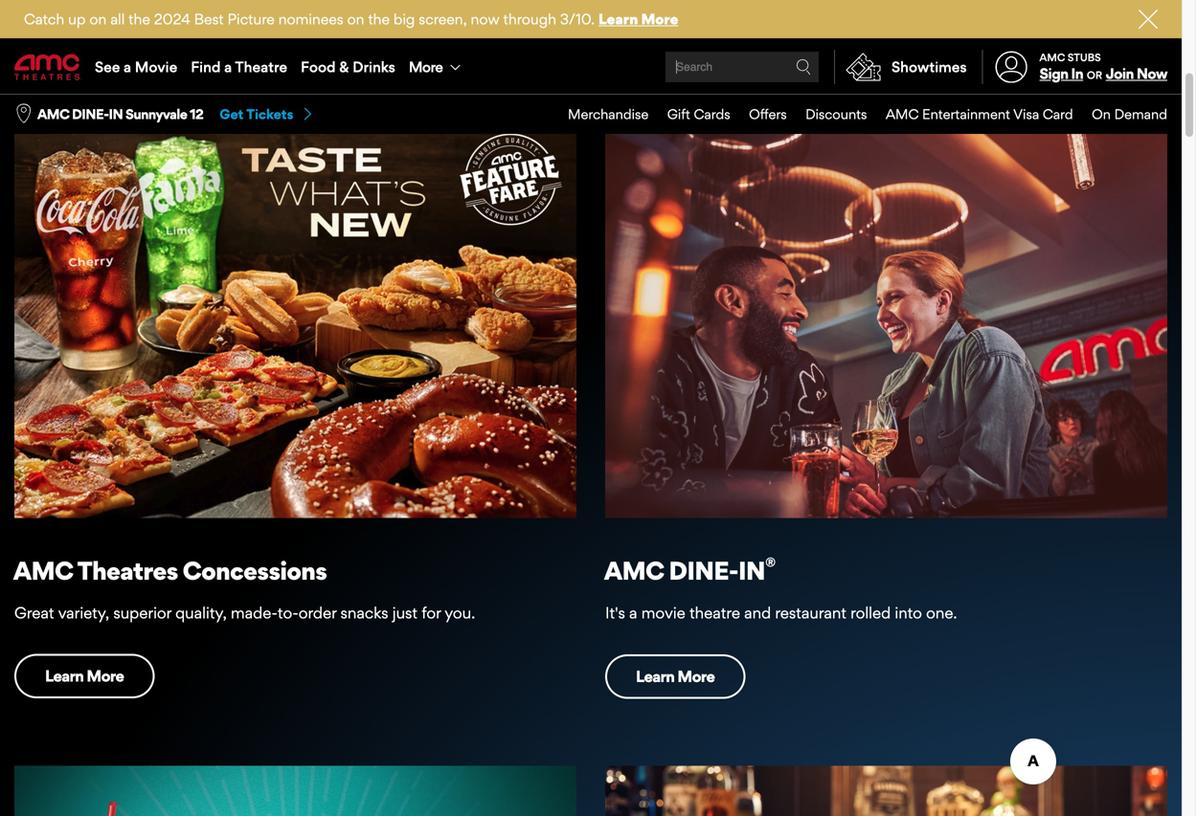 Task type: vqa. For each thing, say whether or not it's contained in the screenshot.
Vulnerability Reporting link
no



Task type: locate. For each thing, give the bounding box(es) containing it.
amc inside amc dine-in ®
[[604, 556, 664, 587]]

on demand
[[1092, 106, 1167, 123]]

on right the nominees
[[347, 10, 364, 28]]

menu
[[0, 40, 1182, 94], [549, 95, 1167, 134]]

quality,
[[175, 604, 227, 623]]

0 horizontal spatial a
[[124, 58, 131, 76]]

stubs
[[1068, 51, 1101, 64]]

learn for amc dine-in
[[636, 667, 674, 687]]

sign
[[1040, 65, 1068, 82]]

feature fare image
[[14, 118, 577, 518]]

more button
[[402, 40, 472, 94]]

see a movie
[[95, 58, 177, 76]]

1 horizontal spatial in
[[738, 556, 765, 587]]

variety,
[[58, 604, 109, 623]]

learn more link down movie
[[605, 655, 745, 700]]

0 vertical spatial in
[[109, 106, 123, 123]]

1 on from the left
[[89, 10, 107, 28]]

a right it's
[[629, 604, 637, 623]]

on left all
[[89, 10, 107, 28]]

learn right 3/10. at the left of page
[[599, 10, 638, 28]]

0 vertical spatial dine-
[[72, 106, 109, 123]]

amc logo image
[[14, 54, 81, 80], [14, 54, 81, 80]]

menu down showtimes image at the top right of page
[[549, 95, 1167, 134]]

0 horizontal spatial the
[[129, 10, 150, 28]]

learn more link down variety,
[[14, 655, 154, 699]]

snacks
[[341, 604, 388, 623]]

and
[[744, 604, 771, 623]]

through
[[503, 10, 556, 28]]

a right the see
[[124, 58, 131, 76]]

menu up 'merchandise' link
[[0, 40, 1182, 94]]

learn more for amc dine-in
[[636, 667, 715, 687]]

the left big at top left
[[368, 10, 390, 28]]

1 vertical spatial in
[[738, 556, 765, 587]]

amc entertainment visa card link
[[867, 95, 1073, 134]]

1 horizontal spatial a
[[224, 58, 232, 76]]

learn more
[[45, 667, 124, 686], [636, 667, 715, 687]]

search the AMC website text field
[[673, 60, 796, 74]]

learn more link
[[599, 10, 678, 28], [14, 655, 154, 699], [605, 655, 745, 700]]

in left sunnyvale
[[109, 106, 123, 123]]

catch up on all the 2024 best picture nominees on the big screen, now through 3/10. learn more
[[24, 10, 678, 28]]

2 the from the left
[[368, 10, 390, 28]]

offers link
[[730, 95, 787, 134]]

showtimes image
[[835, 50, 892, 84]]

12
[[190, 106, 203, 123]]

great variety, superior quality, made-to-order snacks just for you.
[[14, 604, 475, 623]]

dine- up theatre
[[669, 556, 738, 587]]

get
[[220, 106, 244, 123]]

2 learn more from the left
[[636, 667, 715, 687]]

gift cards
[[667, 106, 730, 123]]

1 horizontal spatial dine-
[[669, 556, 738, 587]]

1 horizontal spatial the
[[368, 10, 390, 28]]

dine- for amc dine-in sunnyvale 12
[[72, 106, 109, 123]]

amc for amc dine-in sunnyvale 12
[[37, 106, 69, 123]]

&
[[339, 58, 349, 76]]

learn down variety,
[[45, 667, 84, 686]]

amc classic image
[[14, 767, 577, 817]]

a for movie
[[124, 58, 131, 76]]

the right all
[[129, 10, 150, 28]]

learn more down movie
[[636, 667, 715, 687]]

in up and
[[738, 556, 765, 587]]

more down theatre
[[678, 667, 715, 687]]

®
[[765, 554, 775, 577]]

for
[[422, 604, 441, 623]]

screen,
[[419, 10, 467, 28]]

discounts link
[[787, 95, 867, 134]]

superior
[[113, 604, 171, 623]]

1 learn more from the left
[[45, 667, 124, 686]]

dine- for amc dine-in ®
[[669, 556, 738, 587]]

1 vertical spatial dine-
[[669, 556, 738, 587]]

learn more down variety,
[[45, 667, 124, 686]]

a right find
[[224, 58, 232, 76]]

in inside amc dine-in ®
[[738, 556, 765, 587]]

0 horizontal spatial in
[[109, 106, 123, 123]]

in inside button
[[109, 106, 123, 123]]

submit search icon image
[[796, 59, 811, 75]]

theatres
[[77, 556, 178, 586]]

close this dialog image
[[1148, 758, 1167, 777]]

find a theatre link
[[184, 40, 294, 94]]

amc for amc stubs sign in or join now
[[1040, 51, 1065, 64]]

or
[[1087, 69, 1102, 82]]

sign in button
[[1040, 65, 1083, 82]]

0 horizontal spatial on
[[89, 10, 107, 28]]

1 horizontal spatial on
[[347, 10, 364, 28]]

more
[[641, 10, 678, 28], [409, 58, 443, 76], [87, 667, 124, 686], [678, 667, 715, 687]]

dine- down the see
[[72, 106, 109, 123]]

0 horizontal spatial learn more
[[45, 667, 124, 686]]

amc inside 'amc stubs sign in or join now'
[[1040, 51, 1065, 64]]

now
[[471, 10, 500, 28]]

amc entertainment visa card
[[886, 106, 1073, 123]]

2 horizontal spatial a
[[629, 604, 637, 623]]

0 vertical spatial menu
[[0, 40, 1182, 94]]

nominees
[[278, 10, 343, 28]]

on
[[89, 10, 107, 28], [347, 10, 364, 28]]

dine- inside button
[[72, 106, 109, 123]]

1 the from the left
[[129, 10, 150, 28]]

gift cards link
[[649, 95, 730, 134]]

cards
[[694, 106, 730, 123]]

more down screen,
[[409, 58, 443, 76]]

user profile image
[[984, 51, 1038, 83]]

showtimes
[[892, 58, 967, 76]]

learn
[[599, 10, 638, 28], [45, 667, 84, 686], [636, 667, 674, 687]]

1 vertical spatial menu
[[549, 95, 1167, 134]]

0 horizontal spatial dine-
[[72, 106, 109, 123]]

dine- inside amc dine-in ®
[[669, 556, 738, 587]]

see
[[95, 58, 120, 76]]

the
[[129, 10, 150, 28], [368, 10, 390, 28]]

amc
[[1040, 51, 1065, 64], [886, 106, 919, 123], [37, 106, 69, 123], [13, 556, 73, 586], [604, 556, 664, 587]]

a
[[124, 58, 131, 76], [224, 58, 232, 76], [629, 604, 637, 623]]

1 horizontal spatial learn more
[[636, 667, 715, 687]]

rolled
[[851, 604, 891, 623]]

a for movie
[[629, 604, 637, 623]]

dine-
[[72, 106, 109, 123], [669, 556, 738, 587]]

in
[[109, 106, 123, 123], [738, 556, 765, 587]]

it's
[[605, 604, 625, 623]]

learn down movie
[[636, 667, 674, 687]]

to-
[[278, 604, 299, 623]]

gift
[[667, 106, 690, 123]]

2 on from the left
[[347, 10, 364, 28]]

get tickets link
[[220, 105, 315, 123]]

entertainment
[[922, 106, 1010, 123]]

macguffins image
[[605, 767, 1167, 817]]

amc dine-in sunnyvale 12
[[37, 106, 203, 123]]

visa
[[1013, 106, 1039, 123]]

amc for amc dine-in ®
[[604, 556, 664, 587]]

on demand link
[[1073, 95, 1167, 134]]

amc inside button
[[37, 106, 69, 123]]

join
[[1106, 65, 1134, 82]]



Task type: describe. For each thing, give the bounding box(es) containing it.
find
[[191, 58, 221, 76]]

you.
[[445, 604, 475, 623]]

concessions
[[183, 556, 327, 586]]

more right 3/10. at the left of page
[[641, 10, 678, 28]]

order
[[299, 604, 337, 623]]

in for amc dine-in ®
[[738, 556, 765, 587]]

sunnyvale
[[125, 106, 187, 123]]

up
[[68, 10, 86, 28]]

food
[[301, 58, 336, 76]]

amc dine-in theatres image
[[605, 118, 1167, 519]]

see a movie link
[[88, 40, 184, 94]]

more down variety,
[[87, 667, 124, 686]]

tickets
[[246, 106, 293, 123]]

learn more for amc theatres concessions
[[45, 667, 124, 686]]

card
[[1043, 106, 1073, 123]]

learn more link right 3/10. at the left of page
[[599, 10, 678, 28]]

join now button
[[1106, 65, 1167, 82]]

find a theatre
[[191, 58, 287, 76]]

amc dine-in ®
[[604, 554, 775, 587]]

in
[[1071, 65, 1083, 82]]

a for theatre
[[224, 58, 232, 76]]

showtimes link
[[834, 50, 967, 84]]

catch
[[24, 10, 64, 28]]

best
[[194, 10, 224, 28]]

learn more link for amc dine-in
[[605, 655, 745, 700]]

theatre
[[690, 604, 740, 623]]

in for amc dine-in sunnyvale 12
[[109, 106, 123, 123]]

discounts
[[806, 106, 867, 123]]

movie
[[641, 604, 686, 623]]

menu containing more
[[0, 40, 1182, 94]]

amc for amc theatres concessions
[[13, 556, 73, 586]]

it's a movie theatre and restaurant rolled into one.
[[605, 604, 957, 623]]

drinks
[[353, 58, 395, 76]]

food & drinks
[[301, 58, 395, 76]]

just
[[392, 604, 418, 623]]

made-
[[231, 604, 278, 623]]

merchandise
[[568, 106, 649, 123]]

menu containing merchandise
[[549, 95, 1167, 134]]

3/10.
[[560, 10, 595, 28]]

demand
[[1114, 106, 1167, 123]]

picture
[[227, 10, 275, 28]]

2024
[[154, 10, 190, 28]]

now
[[1137, 65, 1167, 82]]

learn more link for amc theatres concessions
[[14, 655, 154, 699]]

learn for amc theatres concessions
[[45, 667, 84, 686]]

offers
[[749, 106, 787, 123]]

all
[[110, 10, 125, 28]]

merchandise link
[[549, 95, 649, 134]]

theatre
[[235, 58, 287, 76]]

get tickets
[[220, 106, 293, 123]]

one.
[[926, 604, 957, 623]]

into
[[895, 604, 922, 623]]

great
[[14, 604, 54, 623]]

amc for amc entertainment visa card
[[886, 106, 919, 123]]

sign in or join amc stubs element
[[982, 40, 1167, 94]]

on
[[1092, 106, 1111, 123]]

amc dine-in sunnyvale 12 button
[[37, 105, 203, 124]]

movie
[[135, 58, 177, 76]]

amc stubs sign in or join now
[[1040, 51, 1167, 82]]

amc theatres concessions
[[13, 556, 327, 586]]

restaurant
[[775, 604, 847, 623]]

big
[[394, 10, 415, 28]]

food & drinks link
[[294, 40, 402, 94]]

more inside more button
[[409, 58, 443, 76]]



